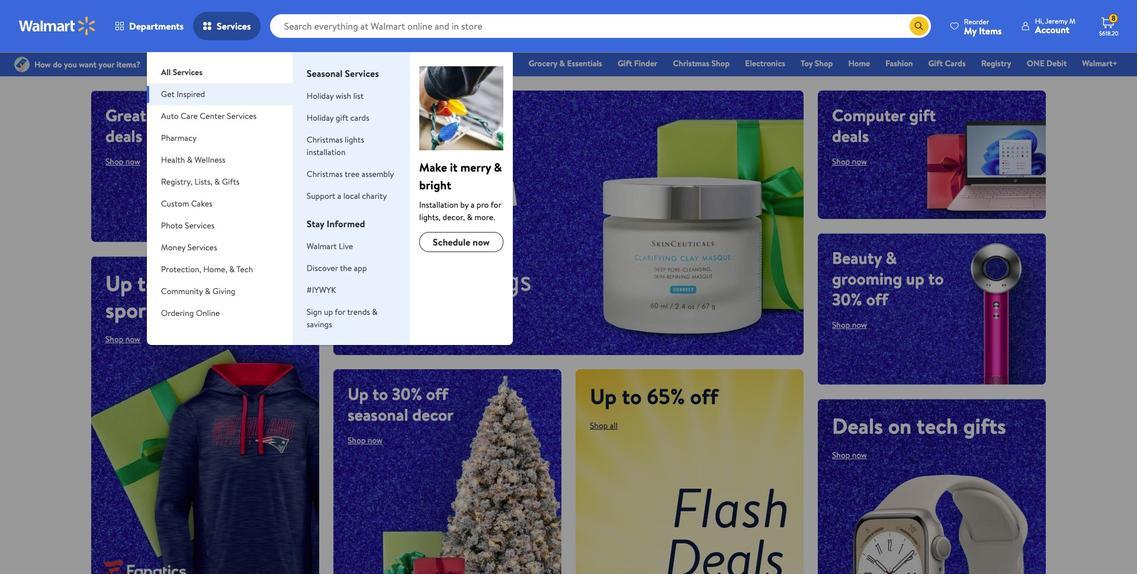 Task type: describe. For each thing, give the bounding box(es) containing it.
Search search field
[[270, 14, 931, 38]]

bright
[[419, 177, 451, 193]]

registry, lists, & gifts button
[[147, 171, 293, 193]]

the
[[340, 262, 352, 274]]

shop for computer gift deals
[[832, 156, 850, 168]]

ordering
[[161, 307, 194, 319]]

live
[[339, 241, 353, 252]]

list
[[353, 90, 364, 102]]

tech
[[237, 264, 253, 275]]

all new savings
[[348, 260, 532, 300]]

services for seasonal services
[[345, 67, 379, 80]]

inspired
[[177, 88, 205, 100]]

holiday gift cards
[[307, 112, 369, 124]]

registry link
[[976, 57, 1017, 70]]

sign up for trends & savings link
[[307, 306, 378, 331]]

Walmart Site-Wide search field
[[270, 14, 931, 38]]

auto care center services button
[[147, 105, 293, 127]]

make
[[419, 159, 447, 175]]

#iywyk
[[307, 284, 336, 296]]

wellness
[[195, 154, 225, 166]]

support a local charity
[[307, 190, 387, 202]]

jeremy
[[1045, 16, 1068, 26]]

photo
[[161, 220, 183, 232]]

gift for computer
[[909, 104, 936, 127]]

& right merry
[[494, 159, 502, 175]]

custom
[[161, 198, 189, 210]]

for inside make it merry & bright installation by a pro for lights, decor, & more.
[[491, 199, 501, 211]]

up for up to 25% off sports-fan gear
[[105, 269, 132, 299]]

& down by in the left top of the page
[[467, 211, 473, 223]]

community & giving
[[161, 286, 235, 297]]

my
[[964, 24, 977, 37]]

christmas tree assembly
[[307, 168, 394, 180]]

for inside "sign up for trends & savings"
[[335, 306, 345, 318]]

all for all new savings
[[348, 260, 380, 300]]

wish
[[336, 90, 351, 102]]

8 $618.20
[[1099, 13, 1119, 37]]

all services
[[161, 66, 203, 78]]

off inside beauty & grooming up to 30% off
[[866, 288, 888, 311]]

now for beauty & grooming up to 30% off
[[852, 319, 867, 331]]

home link
[[843, 57, 876, 70]]

ordering online
[[161, 307, 220, 319]]

shop all
[[590, 420, 618, 432]]

gift cards link
[[923, 57, 971, 70]]

65%
[[647, 382, 685, 411]]

more.
[[475, 211, 495, 223]]

pharmacy
[[161, 132, 197, 144]]

walmart live link
[[307, 241, 353, 252]]

seasonal services
[[307, 67, 379, 80]]

off for up to 30% off seasonal decor
[[426, 382, 448, 406]]

grocery & essentials link
[[523, 57, 608, 70]]

deals link
[[488, 57, 519, 70]]

now for computer gift deals
[[852, 156, 867, 168]]

hi,
[[1035, 16, 1044, 26]]

shop now link for up to 25% off sports-fan gear
[[105, 334, 140, 345]]

shop for all new savings
[[362, 319, 385, 334]]

beauty
[[832, 246, 882, 269]]

discover the app
[[307, 262, 367, 274]]

pro
[[477, 199, 489, 211]]

christmas for christmas lights installation
[[307, 134, 343, 146]]

sports-
[[105, 296, 171, 325]]

on
[[888, 411, 912, 441]]

shop for up to 25% off sports-fan gear
[[105, 334, 123, 345]]

christmas shop link
[[668, 57, 735, 70]]

christmas for christmas tree assembly
[[307, 168, 343, 180]]

up inside "sign up for trends & savings"
[[324, 306, 333, 318]]

sign up for trends & savings
[[307, 306, 378, 331]]

to for up to 25% off sports-fan gear
[[137, 269, 157, 299]]

community
[[161, 286, 203, 297]]

lists,
[[195, 176, 212, 188]]

shop now link for computer gift deals
[[832, 156, 867, 168]]

stay
[[307, 217, 324, 230]]

shop now link for up to 30% off seasonal decor
[[348, 435, 383, 446]]

auto
[[161, 110, 179, 122]]

all for all services
[[161, 66, 171, 78]]

to inside beauty & grooming up to 30% off
[[929, 267, 944, 290]]

local
[[343, 190, 360, 202]]

shop for up to 30% off seasonal decor
[[348, 435, 366, 446]]

search icon image
[[915, 21, 924, 31]]

gift for gift cards
[[929, 57, 943, 69]]

home
[[849, 57, 870, 69]]

off for up to 65% off
[[690, 382, 719, 411]]

one debit link
[[1022, 57, 1072, 70]]

gifts
[[963, 411, 1006, 441]]

deals for up
[[105, 124, 142, 148]]

christmas tree assembly link
[[307, 168, 394, 180]]

christmas for christmas shop
[[673, 57, 710, 69]]

shop for deals on tech gifts
[[832, 449, 850, 461]]

registry,
[[161, 176, 193, 188]]

support a local charity link
[[307, 190, 387, 202]]

informed
[[327, 217, 365, 230]]

& inside health & wellness dropdown button
[[187, 154, 193, 166]]

now for up to 25% off sports-fan gear
[[125, 334, 140, 345]]

center
[[200, 110, 225, 122]]

grocery
[[529, 57, 558, 69]]

toy
[[801, 57, 813, 69]]

30% inside beauty & grooming up to 30% off
[[832, 288, 863, 311]]

now for up to 30% off seasonal decor
[[368, 435, 383, 446]]

items
[[979, 24, 1002, 37]]

shop now link for all new savings
[[348, 313, 421, 341]]

custom cakes button
[[147, 193, 293, 215]]

care
[[181, 110, 198, 122]]

now for great home deals
[[125, 156, 140, 168]]

one
[[1027, 57, 1045, 69]]

ordering online button
[[147, 303, 293, 325]]

shop for beauty & grooming up to 30% off
[[832, 319, 850, 331]]

grocery & essentials
[[529, 57, 602, 69]]

tech
[[917, 411, 958, 441]]

shop now for all new savings
[[362, 319, 407, 334]]

giving
[[213, 286, 235, 297]]

online
[[196, 307, 220, 319]]

money
[[161, 242, 185, 254]]

up inside beauty & grooming up to 30% off
[[906, 267, 925, 290]]

& inside the protection, home, & tech dropdown button
[[229, 264, 235, 275]]

shop now for up to 30% off seasonal decor
[[348, 435, 383, 446]]

walmart+
[[1082, 57, 1118, 69]]

beauty & grooming up to 30% off
[[832, 246, 944, 311]]

now for deals on tech gifts
[[852, 449, 867, 461]]

& inside registry, lists, & gifts dropdown button
[[214, 176, 220, 188]]

reorder
[[964, 16, 989, 26]]

electronics
[[745, 57, 786, 69]]

shop now for computer gift deals
[[832, 156, 867, 168]]

25%
[[162, 269, 200, 299]]

shop for great home deals
[[105, 156, 123, 168]]

walmart image
[[19, 17, 96, 36]]

services right center
[[227, 110, 257, 122]]

protection, home, & tech
[[161, 264, 253, 275]]

deals for deals
[[493, 57, 513, 69]]

protection, home, & tech button
[[147, 259, 293, 281]]



Task type: locate. For each thing, give the bounding box(es) containing it.
gift for holiday
[[336, 112, 348, 124]]

1 vertical spatial for
[[335, 306, 345, 318]]

services for all services
[[173, 66, 203, 78]]

gift cards
[[929, 57, 966, 69]]

holiday wish list
[[307, 90, 364, 102]]

all up trends
[[348, 260, 380, 300]]

up to 25% off sports-fan gear
[[105, 269, 248, 325]]

0 vertical spatial savings
[[444, 260, 532, 300]]

shop all link
[[590, 420, 618, 432]]

computer
[[832, 104, 906, 127]]

schedule now link
[[419, 232, 503, 252]]

up right grooming
[[906, 267, 925, 290]]

a inside make it merry & bright installation by a pro for lights, decor, & more.
[[471, 199, 475, 211]]

departments button
[[105, 12, 193, 40]]

1 vertical spatial savings
[[307, 319, 332, 331]]

new
[[387, 260, 437, 300]]

fashion
[[886, 57, 913, 69]]

discover
[[307, 262, 338, 274]]

it
[[450, 159, 458, 175]]

up for up to 65% off
[[590, 382, 617, 411]]

0 horizontal spatial gift
[[618, 57, 632, 69]]

services up list in the top left of the page
[[345, 67, 379, 80]]

0 vertical spatial deals
[[493, 57, 513, 69]]

1 gift from the left
[[618, 57, 632, 69]]

0 horizontal spatial deals
[[105, 124, 142, 148]]

shop
[[712, 57, 730, 69], [815, 57, 833, 69], [105, 156, 123, 168], [832, 156, 850, 168], [832, 319, 850, 331], [362, 319, 385, 334], [105, 334, 123, 345], [590, 420, 608, 432], [348, 435, 366, 446], [832, 449, 850, 461]]

services up protection, home, & tech
[[187, 242, 217, 254]]

1 holiday from the top
[[307, 90, 334, 102]]

deals inside computer gift deals
[[832, 124, 869, 148]]

get inspired image
[[419, 66, 503, 150]]

& left tech on the top left
[[229, 264, 235, 275]]

shop now link
[[105, 156, 140, 168], [832, 156, 867, 168], [348, 313, 421, 341], [832, 319, 867, 331], [105, 334, 140, 345], [348, 435, 383, 446], [832, 449, 867, 461]]

installation
[[307, 146, 346, 158]]

to for up to 65% off
[[622, 382, 642, 411]]

all up get
[[161, 66, 171, 78]]

deals on tech gifts
[[832, 411, 1006, 441]]

& inside community & giving dropdown button
[[205, 286, 211, 297]]

up for up to 30% off seasonal decor
[[348, 382, 369, 406]]

christmas right the finder
[[673, 57, 710, 69]]

christmas
[[673, 57, 710, 69], [307, 134, 343, 146], [307, 168, 343, 180]]

shop now for great home deals
[[105, 156, 140, 168]]

shop now for deals on tech gifts
[[832, 449, 867, 461]]

charity
[[362, 190, 387, 202]]

& left gifts
[[214, 176, 220, 188]]

all
[[610, 420, 618, 432]]

1 horizontal spatial up
[[906, 267, 925, 290]]

savings inside "sign up for trends & savings"
[[307, 319, 332, 331]]

services up all services link
[[217, 20, 251, 33]]

2 holiday from the top
[[307, 112, 334, 124]]

great home deals
[[105, 104, 191, 148]]

gift left cards
[[336, 112, 348, 124]]

1 vertical spatial christmas
[[307, 134, 343, 146]]

christmas inside christmas shop link
[[673, 57, 710, 69]]

for right 'pro'
[[491, 199, 501, 211]]

gift left cards at the top of the page
[[929, 57, 943, 69]]

0 horizontal spatial 30%
[[392, 382, 422, 406]]

holiday down holiday wish list link
[[307, 112, 334, 124]]

to for up to 30% off seasonal decor
[[373, 382, 388, 406]]

& inside grocery & essentials link
[[560, 57, 565, 69]]

1 deals from the left
[[105, 124, 142, 148]]

registry, lists, & gifts
[[161, 176, 240, 188]]

assembly
[[362, 168, 394, 180]]

shop now link for great home deals
[[105, 156, 140, 168]]

1 horizontal spatial 30%
[[832, 288, 863, 311]]

off for up to 25% off sports-fan gear
[[205, 269, 234, 299]]

christmas inside christmas lights installation
[[307, 134, 343, 146]]

christmas lights installation link
[[307, 134, 364, 158]]

services down cakes
[[185, 220, 215, 232]]

finder
[[634, 57, 658, 69]]

services for photo services
[[185, 220, 215, 232]]

deals for beauty
[[832, 124, 869, 148]]

off inside up to 25% off sports-fan gear
[[205, 269, 234, 299]]

holiday gift cards link
[[307, 112, 369, 124]]

& inside "sign up for trends & savings"
[[372, 306, 378, 318]]

up inside up to 30% off seasonal decor
[[348, 382, 369, 406]]

& right beauty
[[886, 246, 897, 269]]

community & giving button
[[147, 281, 293, 303]]

a left local
[[338, 190, 341, 202]]

fan
[[171, 296, 201, 325]]

0 vertical spatial all
[[161, 66, 171, 78]]

0 horizontal spatial all
[[161, 66, 171, 78]]

deals for deals on tech gifts
[[832, 411, 883, 441]]

departments
[[129, 20, 184, 33]]

m
[[1070, 16, 1076, 26]]

lights
[[345, 134, 364, 146]]

gift left the finder
[[618, 57, 632, 69]]

up to 65% off
[[590, 382, 719, 411]]

1 horizontal spatial gift
[[909, 104, 936, 127]]

shop now link for beauty & grooming up to 30% off
[[832, 319, 867, 331]]

for
[[491, 199, 501, 211], [335, 306, 345, 318]]

1 vertical spatial deals
[[832, 411, 883, 441]]

home
[[150, 104, 191, 127]]

christmas down installation
[[307, 168, 343, 180]]

services inside 'dropdown button'
[[185, 220, 215, 232]]

support
[[307, 190, 336, 202]]

cards
[[945, 57, 966, 69]]

holiday wish list link
[[307, 90, 364, 102]]

0 vertical spatial christmas
[[673, 57, 710, 69]]

2 horizontal spatial up
[[590, 382, 617, 411]]

& right trends
[[372, 306, 378, 318]]

now inside schedule now link
[[473, 236, 490, 249]]

shop now for up to 25% off sports-fan gear
[[105, 334, 140, 345]]

to inside up to 30% off seasonal decor
[[373, 382, 388, 406]]

1 horizontal spatial up
[[348, 382, 369, 406]]

shop for up to 65% off
[[590, 420, 608, 432]]

up inside up to 25% off sports-fan gear
[[105, 269, 132, 299]]

0 horizontal spatial savings
[[307, 319, 332, 331]]

savings down sign on the left of page
[[307, 319, 332, 331]]

fashion link
[[880, 57, 919, 70]]

money services
[[161, 242, 217, 254]]

1 horizontal spatial deals
[[832, 124, 869, 148]]

0 vertical spatial 30%
[[832, 288, 863, 311]]

holiday for holiday gift cards
[[307, 112, 334, 124]]

1 vertical spatial up
[[324, 306, 333, 318]]

seasonal
[[307, 67, 343, 80]]

shop now link for deals on tech gifts
[[832, 449, 867, 461]]

gift finder
[[618, 57, 658, 69]]

get
[[161, 88, 175, 100]]

health
[[161, 154, 185, 166]]

protection,
[[161, 264, 201, 275]]

2 vertical spatial christmas
[[307, 168, 343, 180]]

get inspired button
[[147, 84, 293, 105]]

gift finder link
[[612, 57, 663, 70]]

& inside beauty & grooming up to 30% off
[[886, 246, 897, 269]]

2 deals from the left
[[832, 124, 869, 148]]

up right sign on the left of page
[[324, 306, 333, 318]]

1 horizontal spatial for
[[491, 199, 501, 211]]

0 horizontal spatial gift
[[336, 112, 348, 124]]

1 vertical spatial all
[[348, 260, 380, 300]]

1 horizontal spatial deals
[[832, 411, 883, 441]]

0 horizontal spatial up
[[105, 269, 132, 299]]

& left giving
[[205, 286, 211, 297]]

tree
[[345, 168, 360, 180]]

0 horizontal spatial deals
[[493, 57, 513, 69]]

to inside up to 25% off sports-fan gear
[[137, 269, 157, 299]]

services up inspired
[[173, 66, 203, 78]]

savings down schedule now link
[[444, 260, 532, 300]]

30% inside up to 30% off seasonal decor
[[392, 382, 422, 406]]

#iywyk link
[[307, 284, 336, 296]]

a
[[338, 190, 341, 202], [471, 199, 475, 211]]

$618.20
[[1099, 29, 1119, 37]]

app
[[354, 262, 367, 274]]

registry
[[981, 57, 1012, 69]]

hi, jeremy m account
[[1035, 16, 1076, 36]]

gift inside computer gift deals
[[909, 104, 936, 127]]

shop now for beauty & grooming up to 30% off
[[832, 319, 867, 331]]

holiday down seasonal
[[307, 90, 334, 102]]

by
[[460, 199, 469, 211]]

now for all new savings
[[388, 319, 407, 334]]

computer gift deals
[[832, 104, 936, 148]]

money services button
[[147, 237, 293, 259]]

0 vertical spatial for
[[491, 199, 501, 211]]

1 vertical spatial 30%
[[392, 382, 422, 406]]

auto care center services
[[161, 110, 257, 122]]

0 horizontal spatial up
[[324, 306, 333, 318]]

1 horizontal spatial all
[[348, 260, 380, 300]]

walmart
[[307, 241, 337, 252]]

services inside popup button
[[217, 20, 251, 33]]

reorder my items
[[964, 16, 1002, 37]]

up
[[105, 269, 132, 299], [590, 382, 617, 411], [348, 382, 369, 406]]

gift for gift finder
[[618, 57, 632, 69]]

2 gift from the left
[[929, 57, 943, 69]]

debit
[[1047, 57, 1067, 69]]

& right health
[[187, 154, 193, 166]]

holiday for holiday wish list
[[307, 90, 334, 102]]

1 horizontal spatial savings
[[444, 260, 532, 300]]

deals left on
[[832, 411, 883, 441]]

toy shop link
[[796, 57, 838, 70]]

1 vertical spatial holiday
[[307, 112, 334, 124]]

holiday
[[307, 90, 334, 102], [307, 112, 334, 124]]

walmart live
[[307, 241, 353, 252]]

sign
[[307, 306, 322, 318]]

for left trends
[[335, 306, 345, 318]]

walmart+ link
[[1077, 57, 1123, 70]]

seasonal
[[348, 403, 408, 426]]

schedule
[[433, 236, 470, 249]]

off inside up to 30% off seasonal decor
[[426, 382, 448, 406]]

all services link
[[147, 52, 293, 84]]

&
[[560, 57, 565, 69], [187, 154, 193, 166], [494, 159, 502, 175], [214, 176, 220, 188], [467, 211, 473, 223], [886, 246, 897, 269], [229, 264, 235, 275], [205, 286, 211, 297], [372, 306, 378, 318]]

deals left grocery
[[493, 57, 513, 69]]

gift right computer
[[909, 104, 936, 127]]

0 horizontal spatial a
[[338, 190, 341, 202]]

health & wellness
[[161, 154, 225, 166]]

now inside shop now link
[[388, 319, 407, 334]]

0 vertical spatial up
[[906, 267, 925, 290]]

services for money services
[[187, 242, 217, 254]]

gear
[[206, 296, 248, 325]]

1 horizontal spatial gift
[[929, 57, 943, 69]]

health & wellness button
[[147, 149, 293, 171]]

& right grocery
[[560, 57, 565, 69]]

a right by in the left top of the page
[[471, 199, 475, 211]]

christmas up installation
[[307, 134, 343, 146]]

1 horizontal spatial a
[[471, 199, 475, 211]]

0 horizontal spatial for
[[335, 306, 345, 318]]

0 vertical spatial holiday
[[307, 90, 334, 102]]

deals inside great home deals
[[105, 124, 142, 148]]



Task type: vqa. For each thing, say whether or not it's contained in the screenshot.
ORDERING
yes



